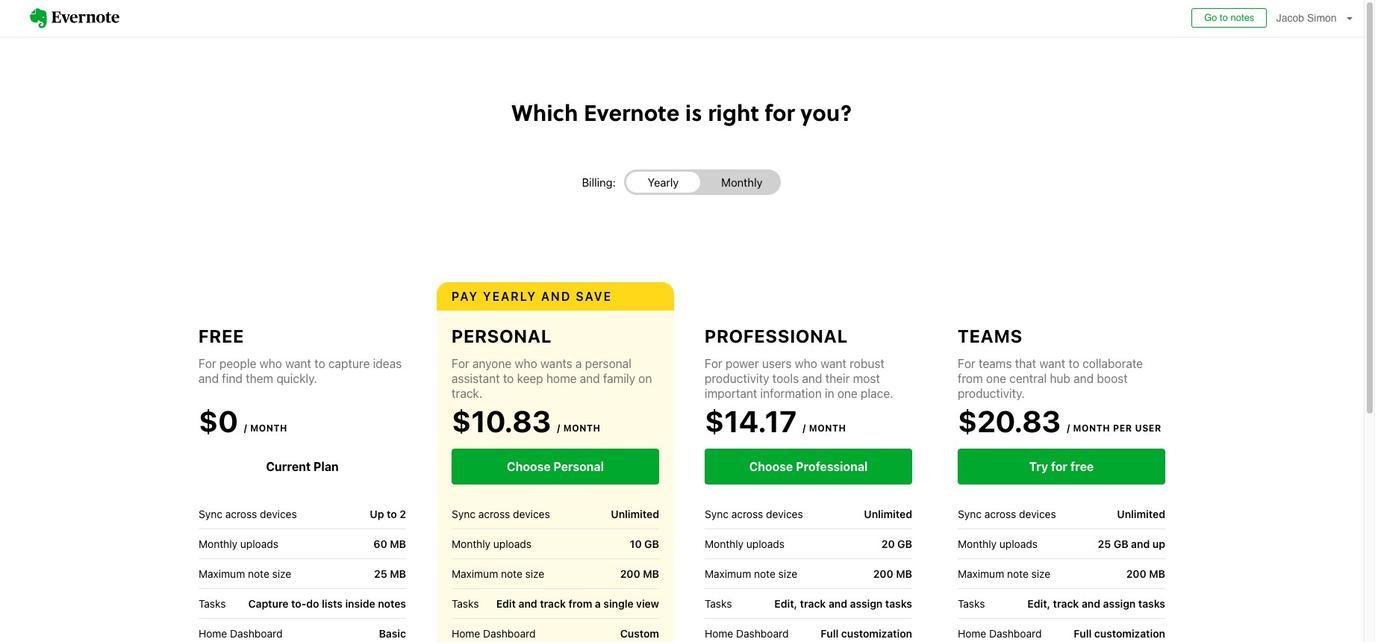 Task type: vqa. For each thing, say whether or not it's contained in the screenshot.


Task type: describe. For each thing, give the bounding box(es) containing it.
to left '2'
[[387, 508, 397, 521]]

edit
[[496, 597, 516, 610]]

a for tasks
[[595, 597, 601, 610]]

home for 25
[[958, 627, 987, 640]]

home for 60
[[199, 627, 227, 640]]

current plan button
[[199, 449, 406, 485]]

size for 20 gb
[[779, 567, 798, 580]]

inside
[[345, 597, 375, 610]]

200 for 10
[[620, 568, 641, 580]]

professional
[[796, 460, 868, 474]]

capture to-do lists inside notes
[[248, 597, 406, 610]]

uploads for 60 mb
[[240, 537, 279, 550]]

up to 2
[[370, 508, 406, 521]]

place.
[[861, 387, 894, 400]]

track for 25
[[1054, 597, 1080, 610]]

uploads for 20 gb
[[747, 537, 785, 550]]

monthly uploads for 25 gb and up
[[958, 537, 1038, 550]]

monthly for 20 gb
[[705, 537, 744, 550]]

200 for 25
[[1127, 568, 1147, 580]]

family
[[603, 372, 636, 385]]

jacob simon
[[1277, 12, 1337, 24]]

wants
[[541, 357, 573, 370]]

$14.17 / month
[[705, 403, 847, 438]]

for people who want to capture ideas and find them quickly.
[[199, 357, 402, 385]]

home dashboard for 10 gb
[[452, 627, 536, 640]]

in
[[825, 387, 835, 400]]

power
[[726, 357, 759, 370]]

information
[[761, 387, 822, 400]]

dashboard for 60 mb
[[230, 627, 283, 640]]

maximum note size for 10
[[452, 567, 545, 580]]

robust
[[850, 357, 885, 370]]

and inside for people who want to capture ideas and find them quickly.
[[199, 372, 219, 385]]

sync for 25 gb and up
[[958, 507, 982, 520]]

home dashboard for 25 gb and up
[[958, 627, 1042, 640]]

mb for 20 gb
[[896, 568, 913, 580]]

home for 20
[[705, 627, 734, 640]]

month for $0
[[250, 423, 288, 434]]

choose professional
[[750, 460, 868, 474]]

monthly uploads for 60 mb
[[199, 537, 279, 550]]

for anyone who wants a personal assistant to keep home and family on track.
[[452, 357, 652, 400]]

users
[[762, 357, 792, 370]]

basic
[[379, 627, 406, 640]]

25 for 25 mb
[[374, 568, 387, 580]]

central
[[1010, 372, 1047, 385]]

monthly for 10 gb
[[452, 537, 491, 550]]

productivity
[[705, 372, 770, 385]]

keep
[[517, 372, 543, 385]]

choose personal
[[507, 460, 604, 474]]

2
[[400, 508, 406, 521]]

full customization for 20
[[821, 627, 913, 640]]

devices for 10 gb
[[513, 507, 550, 520]]

go to notes link
[[1192, 8, 1268, 28]]

size for 25 gb and up
[[1032, 567, 1051, 580]]

user
[[1136, 423, 1162, 434]]

pay
[[452, 290, 479, 303]]

personal
[[585, 357, 632, 370]]

most
[[853, 372, 880, 385]]

/ for $20.83
[[1067, 423, 1071, 434]]

customization for 25
[[1095, 627, 1166, 640]]

edit, track and assign tasks for 25
[[1028, 597, 1166, 610]]

go
[[1205, 12, 1218, 23]]

view
[[636, 597, 659, 610]]

tasks for 20
[[705, 597, 732, 610]]

tasks for 20 gb
[[886, 597, 913, 610]]

sync for 20 gb
[[705, 507, 729, 520]]

choose for choose personal
[[507, 460, 551, 474]]

dashboard for 10 gb
[[483, 627, 536, 640]]

for inside button
[[1052, 460, 1068, 474]]

dashboard for 25 gb and up
[[990, 627, 1042, 640]]

anyone
[[473, 357, 512, 370]]

25 mb
[[374, 568, 406, 580]]

devices for 20 gb
[[766, 507, 803, 520]]

to-
[[291, 597, 306, 610]]

1 vertical spatial from
[[569, 597, 592, 610]]

who for free
[[260, 357, 282, 370]]

free
[[1071, 460, 1094, 474]]

sync across devices for 60
[[199, 507, 297, 520]]

/ for $0
[[244, 423, 248, 434]]

per
[[1114, 423, 1133, 434]]

mb for 10 gb
[[643, 568, 659, 580]]

a for personal
[[576, 357, 582, 370]]

sync across devices for 10
[[452, 507, 550, 520]]

$14.17
[[705, 403, 797, 438]]

and inside the for power users who want robust productivity tools and their most important information in one place.
[[802, 372, 823, 385]]

try for free button
[[958, 449, 1166, 485]]

maximum note size for 60
[[199, 567, 291, 580]]

on
[[639, 372, 652, 385]]

billing:
[[582, 176, 616, 189]]

across for 20
[[732, 507, 763, 520]]

you?
[[801, 96, 853, 128]]

ideas
[[373, 357, 402, 370]]

month for $14.17
[[809, 423, 847, 434]]

do
[[306, 597, 319, 610]]

up
[[1153, 538, 1166, 550]]

devices for 25 gb and up
[[1019, 507, 1057, 520]]

10 gb
[[630, 538, 659, 550]]

current
[[266, 460, 311, 474]]

for for teams
[[958, 357, 976, 370]]

capture
[[329, 357, 370, 370]]

edit and track from a single view
[[496, 597, 659, 610]]

one inside for teams that want to collaborate from one central hub and boost productivity.
[[987, 372, 1007, 385]]

who inside the for power users who want robust productivity tools and their most important information in one place.
[[795, 357, 818, 370]]

choose personal button
[[452, 449, 659, 485]]

professional
[[705, 326, 848, 347]]

edit, for 20 gb
[[775, 597, 798, 610]]

go to notes
[[1205, 12, 1255, 23]]

uploads for 25 gb and up
[[1000, 537, 1038, 550]]

teams
[[979, 357, 1012, 370]]

assign for 20
[[850, 597, 883, 610]]

custom
[[620, 627, 659, 640]]

maximum note size for 20
[[705, 567, 798, 580]]

is
[[685, 96, 703, 128]]

tasks for 25
[[958, 597, 985, 610]]

simon
[[1308, 12, 1337, 24]]

60
[[374, 538, 387, 550]]

notes inside go to notes link
[[1231, 12, 1255, 23]]

$10.83 / month
[[452, 403, 601, 438]]

devices for 60 mb
[[260, 507, 297, 520]]

home
[[547, 372, 577, 385]]

single
[[604, 597, 634, 610]]

200 mb for 20 gb
[[874, 568, 913, 580]]

$0 / month
[[199, 403, 288, 438]]

current plan
[[266, 460, 339, 474]]

gb for 10
[[645, 538, 659, 550]]

to inside for people who want to capture ideas and find them quickly.
[[315, 357, 325, 370]]

monthly for 25 gb and up
[[958, 537, 997, 550]]

try for free
[[1030, 460, 1094, 474]]

yearly
[[648, 176, 679, 189]]

edit, track and assign tasks for 20
[[775, 597, 913, 610]]

productivity.
[[958, 387, 1025, 400]]

want for teams
[[1040, 357, 1066, 370]]

capture
[[248, 597, 289, 610]]

assistant
[[452, 372, 500, 385]]

hub
[[1050, 372, 1071, 385]]

to inside go to notes link
[[1220, 12, 1229, 23]]

maximum for 10 gb
[[452, 567, 498, 580]]

size for 60 mb
[[272, 567, 291, 580]]

track.
[[452, 387, 483, 400]]

gb for 20
[[898, 538, 913, 550]]

jacob
[[1277, 12, 1305, 24]]

200 mb for 10 gb
[[620, 568, 659, 580]]

home for 10
[[452, 627, 480, 640]]

important
[[705, 387, 758, 400]]

track for 20
[[800, 597, 826, 610]]

want inside the for power users who want robust productivity tools and their most important information in one place.
[[821, 357, 847, 370]]

month for $10.83
[[564, 423, 601, 434]]

quickly.
[[277, 372, 317, 385]]



Task type: locate. For each thing, give the bounding box(es) containing it.
2 note from the left
[[501, 567, 523, 580]]

unlimited for 20 gb
[[864, 508, 913, 521]]

3 devices from the left
[[766, 507, 803, 520]]

from left single
[[569, 597, 592, 610]]

mb
[[390, 538, 406, 550], [390, 568, 406, 580], [643, 568, 659, 580], [896, 568, 913, 580], [1150, 568, 1166, 580]]

2 horizontal spatial track
[[1054, 597, 1080, 610]]

2 who from the left
[[515, 357, 538, 370]]

2 maximum from the left
[[452, 567, 498, 580]]

0 horizontal spatial unlimited
[[611, 508, 659, 521]]

across
[[225, 507, 257, 520], [479, 507, 510, 520], [732, 507, 763, 520], [985, 507, 1017, 520]]

200 mb for 25 gb and up
[[1127, 568, 1166, 580]]

full customization for 25
[[1074, 627, 1166, 640]]

choose inside button
[[507, 460, 551, 474]]

/ for $10.83
[[557, 423, 561, 434]]

tasks for 10
[[452, 597, 479, 610]]

0 horizontal spatial assign
[[850, 597, 883, 610]]

sync across devices for 20
[[705, 507, 803, 520]]

4 maximum from the left
[[958, 567, 1005, 580]]

2 for from the left
[[452, 357, 470, 370]]

notes up basic
[[378, 597, 406, 610]]

0 horizontal spatial 200 mb
[[620, 568, 659, 580]]

gb right 20
[[898, 538, 913, 550]]

200 down 20
[[874, 568, 894, 580]]

month inside $20.83 / month per user
[[1074, 423, 1111, 434]]

for for personal
[[452, 357, 470, 370]]

0 horizontal spatial from
[[569, 597, 592, 610]]

0 vertical spatial a
[[576, 357, 582, 370]]

0 horizontal spatial for
[[765, 96, 795, 128]]

across for 25
[[985, 507, 1017, 520]]

sync across devices down choose professional
[[705, 507, 803, 520]]

maximum note size
[[199, 567, 291, 580], [452, 567, 545, 580], [705, 567, 798, 580], [958, 567, 1051, 580]]

track
[[540, 597, 566, 610], [800, 597, 826, 610], [1054, 597, 1080, 610]]

from
[[958, 372, 983, 385], [569, 597, 592, 610]]

for
[[765, 96, 795, 128], [1052, 460, 1068, 474]]

month inside $14.17 / month
[[809, 423, 847, 434]]

1 vertical spatial a
[[595, 597, 601, 610]]

to right go
[[1220, 12, 1229, 23]]

3 for from the left
[[705, 357, 723, 370]]

1 horizontal spatial edit,
[[1028, 597, 1051, 610]]

full customization
[[821, 627, 913, 640], [1074, 627, 1166, 640]]

1 200 from the left
[[620, 568, 641, 580]]

4 sync across devices from the left
[[958, 507, 1057, 520]]

200 for 20
[[874, 568, 894, 580]]

1 tasks from the left
[[199, 597, 226, 610]]

choose inside 'button'
[[750, 460, 793, 474]]

across for 60
[[225, 507, 257, 520]]

want inside for people who want to capture ideas and find them quickly.
[[285, 357, 311, 370]]

devices down choose personal
[[513, 507, 550, 520]]

gb left up
[[1114, 538, 1129, 550]]

collaborate
[[1083, 357, 1143, 370]]

2 maximum note size from the left
[[452, 567, 545, 580]]

month for $20.83
[[1074, 423, 1111, 434]]

one
[[987, 372, 1007, 385], [838, 387, 858, 400]]

2 customization from the left
[[1095, 627, 1166, 640]]

to
[[1220, 12, 1229, 23], [315, 357, 325, 370], [1069, 357, 1080, 370], [503, 372, 514, 385], [387, 508, 397, 521]]

1 who from the left
[[260, 357, 282, 370]]

for right "right"
[[765, 96, 795, 128]]

from up productivity.
[[958, 372, 983, 385]]

0 horizontal spatial full customization
[[821, 627, 913, 640]]

4 home dashboard from the left
[[958, 627, 1042, 640]]

3 unlimited from the left
[[1118, 508, 1166, 521]]

1 vertical spatial notes
[[378, 597, 406, 610]]

want for free
[[285, 357, 311, 370]]

tools
[[773, 372, 799, 385]]

0 horizontal spatial who
[[260, 357, 282, 370]]

1 horizontal spatial edit, track and assign tasks
[[1028, 597, 1166, 610]]

dashboard
[[230, 627, 283, 640], [483, 627, 536, 640], [736, 627, 789, 640], [990, 627, 1042, 640]]

1 customization from the left
[[842, 627, 913, 640]]

choose for choose professional
[[750, 460, 793, 474]]

one down teams on the right of the page
[[987, 372, 1007, 385]]

assign for 25
[[1104, 597, 1136, 610]]

3 size from the left
[[779, 567, 798, 580]]

for teams that want to collaborate from one central hub and boost productivity.
[[958, 357, 1143, 400]]

1 horizontal spatial 200 mb
[[874, 568, 913, 580]]

1 horizontal spatial choose
[[750, 460, 793, 474]]

personal
[[452, 326, 552, 347]]

want
[[285, 357, 311, 370], [821, 357, 847, 370], [1040, 357, 1066, 370]]

2 horizontal spatial unlimited
[[1118, 508, 1166, 521]]

gb for 25
[[1114, 538, 1129, 550]]

free
[[199, 326, 244, 347]]

2 200 from the left
[[874, 568, 894, 580]]

edit, track and assign tasks
[[775, 597, 913, 610], [1028, 597, 1166, 610]]

evernote
[[584, 96, 680, 128]]

home dashboard for 60 mb
[[199, 627, 283, 640]]

3 / from the left
[[803, 423, 807, 434]]

teams
[[958, 326, 1023, 347]]

3 monthly uploads from the left
[[705, 537, 785, 550]]

3 month from the left
[[809, 423, 847, 434]]

1 want from the left
[[285, 357, 311, 370]]

tasks for 60
[[199, 597, 226, 610]]

4 devices from the left
[[1019, 507, 1057, 520]]

for left the people
[[199, 357, 216, 370]]

them
[[246, 372, 273, 385]]

mb down the 20 gb
[[896, 568, 913, 580]]

1 edit, track and assign tasks from the left
[[775, 597, 913, 610]]

choose down $10.83 / month
[[507, 460, 551, 474]]

10
[[630, 538, 642, 550]]

2 tasks from the left
[[1139, 597, 1166, 610]]

1 choose from the left
[[507, 460, 551, 474]]

25 for 25 gb and up
[[1098, 538, 1111, 550]]

200 mb
[[620, 568, 659, 580], [874, 568, 913, 580], [1127, 568, 1166, 580]]

/ up try for free button
[[1067, 423, 1071, 434]]

up
[[370, 508, 384, 521]]

1 sync across devices from the left
[[199, 507, 297, 520]]

one right in
[[838, 387, 858, 400]]

a left single
[[595, 597, 601, 610]]

0 horizontal spatial edit,
[[775, 597, 798, 610]]

uploads for 10 gb
[[494, 537, 532, 550]]

1 horizontal spatial tasks
[[1139, 597, 1166, 610]]

unlimited for 10 gb
[[611, 508, 659, 521]]

customization
[[842, 627, 913, 640], [1095, 627, 1166, 640]]

2 monthly uploads from the left
[[452, 537, 532, 550]]

to inside the for anyone who wants a personal assistant to keep home and family on track.
[[503, 372, 514, 385]]

month up current
[[250, 423, 288, 434]]

1 assign from the left
[[850, 597, 883, 610]]

0 horizontal spatial notes
[[378, 597, 406, 610]]

/ right $0
[[244, 423, 248, 434]]

60 mb
[[374, 538, 406, 550]]

0 horizontal spatial gb
[[645, 538, 659, 550]]

4 / from the left
[[1067, 423, 1071, 434]]

4 across from the left
[[985, 507, 1017, 520]]

0 vertical spatial 25
[[1098, 538, 1111, 550]]

that
[[1015, 357, 1037, 370]]

0 horizontal spatial one
[[838, 387, 858, 400]]

monthly uploads for 10 gb
[[452, 537, 532, 550]]

1 / from the left
[[244, 423, 248, 434]]

1 horizontal spatial assign
[[1104, 597, 1136, 610]]

month inside $0 / month
[[250, 423, 288, 434]]

1 horizontal spatial a
[[595, 597, 601, 610]]

0 horizontal spatial tasks
[[886, 597, 913, 610]]

right
[[708, 96, 759, 128]]

to up hub
[[1069, 357, 1080, 370]]

edit,
[[775, 597, 798, 610], [1028, 597, 1051, 610]]

assign down 20
[[850, 597, 883, 610]]

4 note from the left
[[1008, 567, 1029, 580]]

to inside for teams that want to collaborate from one central hub and boost productivity.
[[1069, 357, 1080, 370]]

one inside the for power users who want robust productivity tools and their most important information in one place.
[[838, 387, 858, 400]]

3 want from the left
[[1040, 357, 1066, 370]]

3 across from the left
[[732, 507, 763, 520]]

choose professional button
[[705, 449, 913, 485]]

2 want from the left
[[821, 357, 847, 370]]

who inside for people who want to capture ideas and find them quickly.
[[260, 357, 282, 370]]

uploads
[[240, 537, 279, 550], [494, 537, 532, 550], [747, 537, 785, 550], [1000, 537, 1038, 550]]

4 maximum note size from the left
[[958, 567, 1051, 580]]

0 horizontal spatial 25
[[374, 568, 387, 580]]

assign down 25 gb and up
[[1104, 597, 1136, 610]]

3 who from the left
[[795, 357, 818, 370]]

tasks
[[199, 597, 226, 610], [452, 597, 479, 610], [705, 597, 732, 610], [958, 597, 985, 610]]

3 home dashboard from the left
[[705, 627, 789, 640]]

1 200 mb from the left
[[620, 568, 659, 580]]

save
[[576, 290, 612, 303]]

3 sync from the left
[[705, 507, 729, 520]]

2 gb from the left
[[898, 538, 913, 550]]

home
[[199, 627, 227, 640], [452, 627, 480, 640], [705, 627, 734, 640], [958, 627, 987, 640]]

4 dashboard from the left
[[990, 627, 1042, 640]]

tasks down up
[[1139, 597, 1166, 610]]

2 edit, from the left
[[1028, 597, 1051, 610]]

200 mb down 10
[[620, 568, 659, 580]]

note for 25 gb and up
[[1008, 567, 1029, 580]]

2 dashboard from the left
[[483, 627, 536, 640]]

a right wants at bottom left
[[576, 357, 582, 370]]

plan
[[314, 460, 339, 474]]

and inside the for anyone who wants a personal assistant to keep home and family on track.
[[580, 372, 600, 385]]

gb right 10
[[645, 538, 659, 550]]

sync across devices
[[199, 507, 297, 520], [452, 507, 550, 520], [705, 507, 803, 520], [958, 507, 1057, 520]]

0 vertical spatial notes
[[1231, 12, 1255, 23]]

$20.83
[[958, 403, 1061, 438]]

0 vertical spatial one
[[987, 372, 1007, 385]]

who inside the for anyone who wants a personal assistant to keep home and family on track.
[[515, 357, 538, 370]]

maximum for 20 gb
[[705, 567, 752, 580]]

unlimited up 10
[[611, 508, 659, 521]]

4 month from the left
[[1074, 423, 1111, 434]]

1 vertical spatial one
[[838, 387, 858, 400]]

2 / from the left
[[557, 423, 561, 434]]

1 full from the left
[[821, 627, 839, 640]]

notes right go
[[1231, 12, 1255, 23]]

25 left up
[[1098, 538, 1111, 550]]

1 horizontal spatial for
[[1052, 460, 1068, 474]]

/ inside $0 / month
[[244, 423, 248, 434]]

want up quickly.
[[285, 357, 311, 370]]

$0
[[199, 403, 238, 438]]

month up the personal
[[564, 423, 601, 434]]

0 vertical spatial for
[[765, 96, 795, 128]]

evernote link
[[15, 0, 134, 37]]

1 maximum from the left
[[199, 567, 245, 580]]

3 dashboard from the left
[[736, 627, 789, 640]]

for for professional
[[705, 357, 723, 370]]

2 size from the left
[[525, 567, 545, 580]]

0 horizontal spatial edit, track and assign tasks
[[775, 597, 913, 610]]

note for 10 gb
[[501, 567, 523, 580]]

2 horizontal spatial gb
[[1114, 538, 1129, 550]]

1 horizontal spatial 25
[[1098, 538, 1111, 550]]

1 size from the left
[[272, 567, 291, 580]]

2 tasks from the left
[[452, 597, 479, 610]]

for
[[199, 357, 216, 370], [452, 357, 470, 370], [705, 357, 723, 370], [958, 357, 976, 370]]

2 horizontal spatial who
[[795, 357, 818, 370]]

edit, for 25 gb and up
[[1028, 597, 1051, 610]]

and inside for teams that want to collaborate from one central hub and boost productivity.
[[1074, 372, 1094, 385]]

evernote image
[[15, 8, 134, 28]]

4 tasks from the left
[[958, 597, 985, 610]]

to left keep
[[503, 372, 514, 385]]

25 gb and up
[[1098, 538, 1166, 550]]

tasks for 25 gb and up
[[1139, 597, 1166, 610]]

month down in
[[809, 423, 847, 434]]

4 home from the left
[[958, 627, 987, 640]]

2 home from the left
[[452, 627, 480, 640]]

sync across devices down current
[[199, 507, 297, 520]]

3 track from the left
[[1054, 597, 1080, 610]]

1 horizontal spatial full customization
[[1074, 627, 1166, 640]]

4 for from the left
[[958, 357, 976, 370]]

maximum for 25 gb and up
[[958, 567, 1005, 580]]

4 uploads from the left
[[1000, 537, 1038, 550]]

for up productivity on the right of the page
[[705, 357, 723, 370]]

2 full from the left
[[1074, 627, 1092, 640]]

2 horizontal spatial want
[[1040, 357, 1066, 370]]

1 vertical spatial for
[[1052, 460, 1068, 474]]

1 edit, from the left
[[775, 597, 798, 610]]

2 horizontal spatial 200
[[1127, 568, 1147, 580]]

0 horizontal spatial a
[[576, 357, 582, 370]]

2 across from the left
[[479, 507, 510, 520]]

$20.83 / month per user
[[958, 403, 1162, 438]]

1 horizontal spatial want
[[821, 357, 847, 370]]

1 monthly uploads from the left
[[199, 537, 279, 550]]

1 uploads from the left
[[240, 537, 279, 550]]

3 200 mb from the left
[[1127, 568, 1166, 580]]

4 monthly uploads from the left
[[958, 537, 1038, 550]]

full for 25
[[1074, 627, 1092, 640]]

choose
[[507, 460, 551, 474], [750, 460, 793, 474]]

1 horizontal spatial customization
[[1095, 627, 1166, 640]]

mb for 60 mb
[[390, 568, 406, 580]]

0 horizontal spatial full
[[821, 627, 839, 640]]

customization for 20
[[842, 627, 913, 640]]

month left per
[[1074, 423, 1111, 434]]

1 across from the left
[[225, 507, 257, 520]]

for power users who want robust productivity tools and their most important information in one place.
[[705, 357, 894, 400]]

mb right 60
[[390, 538, 406, 550]]

3 maximum note size from the left
[[705, 567, 798, 580]]

1 tasks from the left
[[886, 597, 913, 610]]

0 horizontal spatial track
[[540, 597, 566, 610]]

3 tasks from the left
[[705, 597, 732, 610]]

25 down 60
[[374, 568, 387, 580]]

mb for 25 gb and up
[[1150, 568, 1166, 580]]

monthly for 60 mb
[[199, 537, 238, 550]]

devices down the try at the bottom right of page
[[1019, 507, 1057, 520]]

which
[[512, 96, 578, 128]]

sync across devices down choose personal button
[[452, 507, 550, 520]]

1 horizontal spatial from
[[958, 372, 983, 385]]

1 horizontal spatial track
[[800, 597, 826, 610]]

note for 20 gb
[[754, 567, 776, 580]]

2 choose from the left
[[750, 460, 793, 474]]

a inside the for anyone who wants a personal assistant to keep home and family on track.
[[576, 357, 582, 370]]

1 horizontal spatial one
[[987, 372, 1007, 385]]

try
[[1030, 460, 1049, 474]]

maximum note size for 25
[[958, 567, 1051, 580]]

for for free
[[199, 357, 216, 370]]

2 edit, track and assign tasks from the left
[[1028, 597, 1166, 610]]

1 unlimited from the left
[[611, 508, 659, 521]]

for inside for people who want to capture ideas and find them quickly.
[[199, 357, 216, 370]]

3 gb from the left
[[1114, 538, 1129, 550]]

mb up the view
[[643, 568, 659, 580]]

pay yearly and save
[[452, 290, 612, 303]]

want up hub
[[1040, 357, 1066, 370]]

3 maximum from the left
[[705, 567, 752, 580]]

to up quickly.
[[315, 357, 325, 370]]

3 home from the left
[[705, 627, 734, 640]]

4 size from the left
[[1032, 567, 1051, 580]]

/ for $14.17
[[803, 423, 807, 434]]

who up them
[[260, 357, 282, 370]]

unlimited for 25 gb and up
[[1118, 508, 1166, 521]]

/ inside $20.83 / month per user
[[1067, 423, 1071, 434]]

want up their
[[821, 357, 847, 370]]

unlimited up 20
[[864, 508, 913, 521]]

1 horizontal spatial who
[[515, 357, 538, 370]]

1 vertical spatial 25
[[374, 568, 387, 580]]

1 horizontal spatial full
[[1074, 627, 1092, 640]]

mb down 60 mb
[[390, 568, 406, 580]]

which evernote is right for you?
[[512, 96, 853, 128]]

1 home from the left
[[199, 627, 227, 640]]

2 devices from the left
[[513, 507, 550, 520]]

devices down current
[[260, 507, 297, 520]]

1 sync from the left
[[199, 507, 223, 520]]

1 month from the left
[[250, 423, 288, 434]]

/ up choose personal button
[[557, 423, 561, 434]]

their
[[826, 372, 850, 385]]

2 track from the left
[[800, 597, 826, 610]]

2 full customization from the left
[[1074, 627, 1166, 640]]

1 horizontal spatial gb
[[898, 538, 913, 550]]

who
[[260, 357, 282, 370], [515, 357, 538, 370], [795, 357, 818, 370]]

for up assistant
[[452, 357, 470, 370]]

across for 10
[[479, 507, 510, 520]]

0 horizontal spatial want
[[285, 357, 311, 370]]

3 sync across devices from the left
[[705, 507, 803, 520]]

1 for from the left
[[199, 357, 216, 370]]

tasks down the 20 gb
[[886, 597, 913, 610]]

2 unlimited from the left
[[864, 508, 913, 521]]

2 horizontal spatial 200 mb
[[1127, 568, 1166, 580]]

for inside the for power users who want robust productivity tools and their most important information in one place.
[[705, 357, 723, 370]]

1 home dashboard from the left
[[199, 627, 283, 640]]

1 maximum note size from the left
[[199, 567, 291, 580]]

0 horizontal spatial choose
[[507, 460, 551, 474]]

for right the try at the bottom right of page
[[1052, 460, 1068, 474]]

boost
[[1097, 372, 1128, 385]]

sync for 60 mb
[[199, 507, 223, 520]]

personal
[[554, 460, 604, 474]]

maximum
[[199, 567, 245, 580], [452, 567, 498, 580], [705, 567, 752, 580], [958, 567, 1005, 580]]

maximum for 60 mb
[[199, 567, 245, 580]]

for left teams on the right of the page
[[958, 357, 976, 370]]

/ down information
[[803, 423, 807, 434]]

for inside for teams that want to collaborate from one central hub and boost productivity.
[[958, 357, 976, 370]]

1 devices from the left
[[260, 507, 297, 520]]

sync across devices for 25
[[958, 507, 1057, 520]]

note for 60 mb
[[248, 567, 270, 580]]

/ inside $10.83 / month
[[557, 423, 561, 434]]

3 uploads from the left
[[747, 537, 785, 550]]

and
[[541, 290, 572, 303]]

/ inside $14.17 / month
[[803, 423, 807, 434]]

1 horizontal spatial 200
[[874, 568, 894, 580]]

1 full customization from the left
[[821, 627, 913, 640]]

200 mb down up
[[1127, 568, 1166, 580]]

unlimited
[[611, 508, 659, 521], [864, 508, 913, 521], [1118, 508, 1166, 521]]

devices down choose professional
[[766, 507, 803, 520]]

want inside for teams that want to collaborate from one central hub and boost productivity.
[[1040, 357, 1066, 370]]

unlimited up 25 gb and up
[[1118, 508, 1166, 521]]

1 gb from the left
[[645, 538, 659, 550]]

200 down 10
[[620, 568, 641, 580]]

find
[[222, 372, 243, 385]]

size for 10 gb
[[525, 567, 545, 580]]

1 note from the left
[[248, 567, 270, 580]]

2 home dashboard from the left
[[452, 627, 536, 640]]

200 mb down the 20 gb
[[874, 568, 913, 580]]

month
[[250, 423, 288, 434], [564, 423, 601, 434], [809, 423, 847, 434], [1074, 423, 1111, 434]]

sync across devices down the try at the bottom right of page
[[958, 507, 1057, 520]]

lists
[[322, 597, 343, 610]]

jacob simon link
[[1273, 0, 1364, 37]]

2 200 mb from the left
[[874, 568, 913, 580]]

who up "tools"
[[795, 357, 818, 370]]

0 horizontal spatial 200
[[620, 568, 641, 580]]

2 uploads from the left
[[494, 537, 532, 550]]

sync for 10 gb
[[452, 507, 476, 520]]

month inside $10.83 / month
[[564, 423, 601, 434]]

1 horizontal spatial notes
[[1231, 12, 1255, 23]]

choose down $14.17 / month
[[750, 460, 793, 474]]

mb down up
[[1150, 568, 1166, 580]]

home dashboard for 20 gb
[[705, 627, 789, 640]]

2 sync from the left
[[452, 507, 476, 520]]

2 month from the left
[[564, 423, 601, 434]]

0 vertical spatial from
[[958, 372, 983, 385]]

for inside the for anyone who wants a personal assistant to keep home and family on track.
[[452, 357, 470, 370]]

who up keep
[[515, 357, 538, 370]]

3 200 from the left
[[1127, 568, 1147, 580]]

yearly
[[483, 290, 537, 303]]

who for personal
[[515, 357, 538, 370]]

1 horizontal spatial unlimited
[[864, 508, 913, 521]]

devices
[[260, 507, 297, 520], [513, 507, 550, 520], [766, 507, 803, 520], [1019, 507, 1057, 520]]

full for 20
[[821, 627, 839, 640]]

200
[[620, 568, 641, 580], [874, 568, 894, 580], [1127, 568, 1147, 580]]

1 track from the left
[[540, 597, 566, 610]]

0 horizontal spatial customization
[[842, 627, 913, 640]]

200 down 25 gb and up
[[1127, 568, 1147, 580]]

from inside for teams that want to collaborate from one central hub and boost productivity.
[[958, 372, 983, 385]]

dashboard for 20 gb
[[736, 627, 789, 640]]



